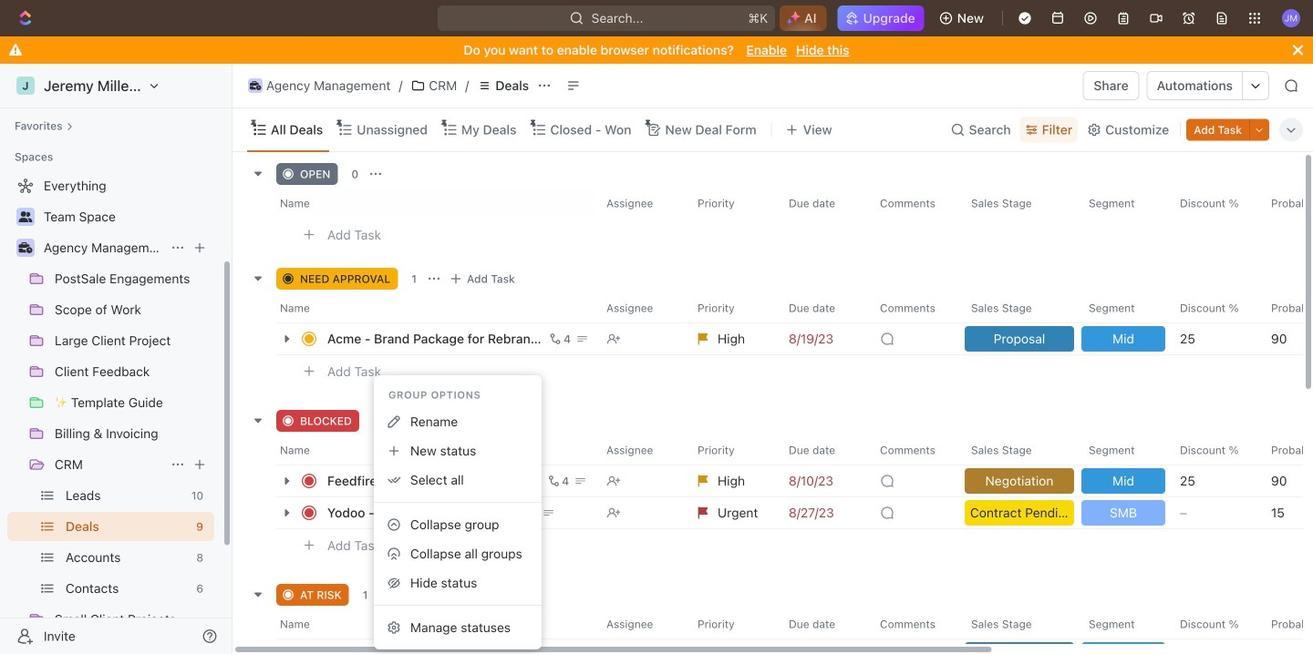 Task type: describe. For each thing, give the bounding box(es) containing it.
sidebar navigation
[[0, 64, 233, 655]]

business time image
[[250, 81, 261, 90]]

tree inside the sidebar navigation
[[7, 171, 214, 655]]



Task type: locate. For each thing, give the bounding box(es) containing it.
business time image
[[19, 243, 32, 254]]

tree
[[7, 171, 214, 655]]



Task type: vqa. For each thing, say whether or not it's contained in the screenshot.
Create assets and deliverables link
no



